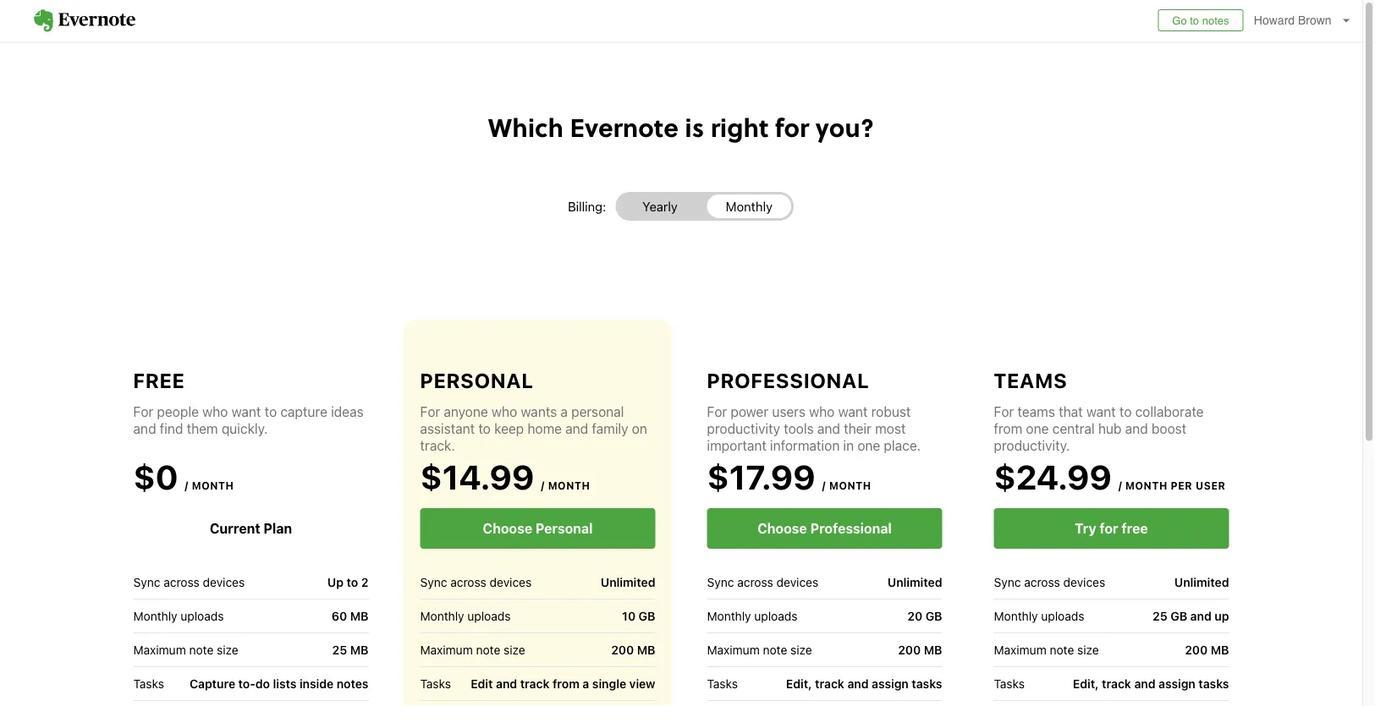 Task type: locate. For each thing, give the bounding box(es) containing it.
2 note from the left
[[476, 643, 500, 657]]

0 vertical spatial from
[[994, 421, 1023, 437]]

/ inside $14.99 / month
[[541, 480, 545, 492]]

home
[[528, 421, 562, 437]]

4 month from the left
[[1126, 480, 1168, 492]]

choose
[[483, 521, 532, 537], [758, 521, 807, 537]]

choose down $17.99 / month
[[758, 521, 807, 537]]

edit, for 20 gb
[[786, 677, 812, 691]]

devices down choose professional
[[777, 576, 819, 589]]

power
[[731, 404, 769, 420]]

a right wants
[[561, 404, 568, 420]]

0 horizontal spatial 200
[[611, 643, 634, 657]]

$17.99 / month
[[707, 457, 872, 497]]

1 unlimited from the left
[[601, 576, 655, 590]]

3 sync from the left
[[707, 576, 734, 589]]

month up the personal
[[548, 480, 590, 492]]

3 size from the left
[[791, 643, 812, 657]]

monthly uploads for 25 gb and up
[[994, 609, 1085, 623]]

month inside $0 / month
[[192, 480, 234, 492]]

who up keep
[[492, 404, 517, 420]]

4 note from the left
[[1050, 643, 1074, 657]]

$24.99
[[994, 457, 1112, 497]]

month inside $17.99 / month
[[829, 480, 872, 492]]

month down in
[[829, 480, 872, 492]]

1 vertical spatial a
[[583, 677, 589, 691]]

who up them
[[202, 404, 228, 420]]

2 edit, track and assign tasks from the left
[[1073, 677, 1229, 691]]

25 left the up
[[1153, 610, 1168, 624]]

2 edit, from the left
[[1073, 677, 1099, 691]]

note
[[189, 643, 214, 657], [476, 643, 500, 657], [763, 643, 787, 657], [1050, 643, 1074, 657]]

4 across from the left
[[1024, 576, 1060, 589]]

1 horizontal spatial 200
[[898, 643, 921, 657]]

devices
[[203, 576, 245, 589], [490, 576, 532, 589], [777, 576, 819, 589], [1063, 576, 1105, 589]]

1 maximum note size from the left
[[133, 643, 238, 657]]

2 who from the left
[[492, 404, 517, 420]]

who inside for people who want to capture ideas and find them quickly.
[[202, 404, 228, 420]]

maximum for 10 gb
[[420, 643, 473, 657]]

a inside for anyone who wants a personal assistant to keep home and family on track.
[[561, 404, 568, 420]]

sync
[[133, 576, 160, 589], [420, 576, 447, 589], [707, 576, 734, 589], [994, 576, 1021, 589]]

unlimited up 10 at the bottom left
[[601, 576, 655, 590]]

size
[[217, 643, 238, 657], [504, 643, 525, 657], [791, 643, 812, 657], [1078, 643, 1099, 657]]

sync across devices down choose professional
[[707, 576, 819, 589]]

unlimited up '20'
[[888, 576, 942, 590]]

/ up the try for free
[[1119, 480, 1123, 492]]

0 horizontal spatial edit, track and assign tasks
[[786, 677, 942, 691]]

3 tasks from the left
[[707, 677, 738, 691]]

2 size from the left
[[504, 643, 525, 657]]

4 sync from the left
[[994, 576, 1021, 589]]

choose down $14.99 / month
[[483, 521, 532, 537]]

1 sync across devices from the left
[[133, 576, 245, 589]]

unlimited up 25 gb and up
[[1175, 576, 1229, 590]]

notes right go
[[1202, 14, 1229, 27]]

across for 20
[[737, 576, 773, 589]]

choose inside button
[[758, 521, 807, 537]]

information
[[770, 438, 840, 454]]

2 want from the left
[[838, 404, 868, 420]]

one right in
[[858, 438, 880, 454]]

want inside for people who want to capture ideas and find them quickly.
[[232, 404, 261, 420]]

inside
[[300, 677, 334, 691]]

user
[[1196, 480, 1226, 492]]

is
[[685, 109, 704, 145]]

and
[[133, 421, 156, 437], [566, 421, 588, 437], [817, 421, 840, 437], [1125, 421, 1148, 437], [1191, 610, 1212, 624], [496, 677, 517, 691], [848, 677, 869, 691], [1135, 677, 1156, 691]]

mb down the up
[[1211, 643, 1229, 657]]

3 uploads from the left
[[754, 609, 798, 623]]

to inside for people who want to capture ideas and find them quickly.
[[265, 404, 277, 420]]

2 sync from the left
[[420, 576, 447, 589]]

one
[[1026, 421, 1049, 437], [858, 438, 880, 454]]

try for free
[[1075, 521, 1148, 537]]

3 note from the left
[[763, 643, 787, 657]]

for up the assistant
[[420, 404, 440, 420]]

200 mb down the up
[[1185, 643, 1229, 657]]

1 track from the left
[[520, 677, 550, 691]]

from
[[994, 421, 1023, 437], [553, 677, 580, 691]]

0 horizontal spatial choose
[[483, 521, 532, 537]]

tasks for 25 gb and up
[[1199, 677, 1229, 691]]

2 track from the left
[[815, 677, 845, 691]]

0 vertical spatial for
[[775, 109, 809, 145]]

4 monthly uploads from the left
[[994, 609, 1085, 623]]

mb down 20 gb
[[924, 643, 942, 657]]

2 choose from the left
[[758, 521, 807, 537]]

/ inside the '$24.99 / month per user'
[[1119, 480, 1123, 492]]

1 horizontal spatial gb
[[926, 610, 942, 624]]

gb for 10
[[639, 610, 655, 624]]

1 200 mb from the left
[[611, 643, 655, 657]]

to
[[1190, 14, 1199, 27], [265, 404, 277, 420], [1120, 404, 1132, 420], [478, 421, 491, 437], [347, 576, 358, 590]]

$14.99
[[420, 457, 534, 497]]

track for 25
[[1102, 677, 1131, 691]]

for
[[133, 404, 153, 420], [420, 404, 440, 420], [707, 404, 727, 420], [994, 404, 1014, 420]]

2 / from the left
[[541, 480, 545, 492]]

sync across devices down current
[[133, 576, 245, 589]]

1 assign from the left
[[872, 677, 909, 691]]

month up current
[[192, 480, 234, 492]]

3 maximum note size from the left
[[707, 643, 812, 657]]

from up productivity.
[[994, 421, 1023, 437]]

howard brown
[[1254, 14, 1332, 27]]

do
[[255, 677, 270, 691]]

0 vertical spatial one
[[1026, 421, 1049, 437]]

10 gb
[[622, 610, 655, 624]]

month for $24.99
[[1126, 480, 1168, 492]]

maximum note size
[[133, 643, 238, 657], [420, 643, 525, 657], [707, 643, 812, 657], [994, 643, 1099, 657]]

25
[[1153, 610, 1168, 624], [332, 643, 347, 657]]

want up "quickly."
[[232, 404, 261, 420]]

2 200 mb from the left
[[898, 643, 942, 657]]

1 horizontal spatial a
[[583, 677, 589, 691]]

2 maximum from the left
[[420, 643, 473, 657]]

who for personal
[[492, 404, 517, 420]]

/
[[185, 480, 189, 492], [541, 480, 545, 492], [822, 480, 826, 492], [1119, 480, 1123, 492]]

on
[[632, 421, 647, 437]]

1 vertical spatial one
[[858, 438, 880, 454]]

25 down 60
[[332, 643, 347, 657]]

for inside for power users who want robust productivity tools and their most important information in one place.
[[707, 404, 727, 420]]

2 monthly uploads from the left
[[420, 609, 511, 623]]

uploads
[[181, 609, 224, 623], [467, 609, 511, 623], [754, 609, 798, 623], [1041, 609, 1085, 623]]

200 mb down 20 gb
[[898, 643, 942, 657]]

3 monthly uploads from the left
[[707, 609, 798, 623]]

one down teams
[[1026, 421, 1049, 437]]

important
[[707, 438, 767, 454]]

assign down 25 gb and up
[[1159, 677, 1196, 691]]

2 unlimited from the left
[[888, 576, 942, 590]]

gb
[[639, 610, 655, 624], [926, 610, 942, 624], [1171, 610, 1188, 624]]

20
[[908, 610, 923, 624]]

across for 25
[[1024, 576, 1060, 589]]

a left single
[[583, 677, 589, 691]]

sync across devices for 10
[[420, 576, 532, 589]]

1 monthly uploads from the left
[[133, 609, 224, 623]]

2 devices from the left
[[490, 576, 532, 589]]

3 want from the left
[[1087, 404, 1116, 420]]

1 sync from the left
[[133, 576, 160, 589]]

maximum
[[133, 643, 186, 657], [420, 643, 473, 657], [707, 643, 760, 657], [994, 643, 1047, 657]]

1 month from the left
[[192, 480, 234, 492]]

from left single
[[553, 677, 580, 691]]

/ up choose personal button
[[541, 480, 545, 492]]

200 mb for 10 gb
[[611, 643, 655, 657]]

1 horizontal spatial tasks
[[1199, 677, 1229, 691]]

for for teams
[[994, 404, 1014, 420]]

up to 2
[[327, 576, 369, 590]]

family
[[592, 421, 628, 437]]

1 choose from the left
[[483, 521, 532, 537]]

sync across devices down choose personal on the bottom left of the page
[[420, 576, 532, 589]]

gb right 10 at the bottom left
[[639, 610, 655, 624]]

devices down choose personal on the bottom left of the page
[[490, 576, 532, 589]]

4 for from the left
[[994, 404, 1014, 420]]

1 devices from the left
[[203, 576, 245, 589]]

1 tasks from the left
[[133, 677, 164, 691]]

teams
[[1018, 404, 1055, 420]]

3 month from the left
[[829, 480, 872, 492]]

2 month from the left
[[548, 480, 590, 492]]

1 / from the left
[[185, 480, 189, 492]]

25 for 25 gb and up
[[1153, 610, 1168, 624]]

to left 2
[[347, 576, 358, 590]]

mb down 60 mb
[[350, 643, 369, 657]]

200 for 25
[[1185, 643, 1208, 657]]

4 / from the left
[[1119, 480, 1123, 492]]

tasks down 20 gb
[[912, 677, 942, 691]]

track
[[520, 677, 550, 691], [815, 677, 845, 691], [1102, 677, 1131, 691]]

1 horizontal spatial for
[[1100, 521, 1119, 537]]

200 down 10 at the bottom left
[[611, 643, 634, 657]]

3 unlimited from the left
[[1175, 576, 1229, 590]]

1 horizontal spatial want
[[838, 404, 868, 420]]

1 gb from the left
[[639, 610, 655, 624]]

1 horizontal spatial edit, track and assign tasks
[[1073, 677, 1229, 691]]

4 sync across devices from the left
[[994, 576, 1105, 589]]

devices for 20 gb
[[777, 576, 819, 589]]

1 vertical spatial 25
[[332, 643, 347, 657]]

up
[[1215, 610, 1229, 624]]

200 mb for 20 gb
[[898, 643, 942, 657]]

one inside for teams that want to collaborate from one central hub and boost productivity.
[[1026, 421, 1049, 437]]

$24.99 / month per user
[[994, 457, 1226, 497]]

ideas
[[331, 404, 364, 420]]

1 vertical spatial for
[[1100, 521, 1119, 537]]

monthly uploads for 20 gb
[[707, 609, 798, 623]]

200
[[611, 643, 634, 657], [898, 643, 921, 657], [1185, 643, 1208, 657]]

want inside for power users who want robust productivity tools and their most important information in one place.
[[838, 404, 868, 420]]

up
[[327, 576, 344, 590]]

most
[[875, 421, 906, 437]]

track for 20
[[815, 677, 845, 691]]

1 horizontal spatial unlimited
[[888, 576, 942, 590]]

0 vertical spatial notes
[[1202, 14, 1229, 27]]

2 horizontal spatial want
[[1087, 404, 1116, 420]]

for right the right
[[775, 109, 809, 145]]

choose inside button
[[483, 521, 532, 537]]

1 across from the left
[[164, 576, 200, 589]]

0 horizontal spatial one
[[858, 438, 880, 454]]

20 gb
[[908, 610, 942, 624]]

want up their
[[838, 404, 868, 420]]

1 vertical spatial notes
[[337, 677, 369, 691]]

1 horizontal spatial notes
[[1202, 14, 1229, 27]]

monthly uploads for 10 gb
[[420, 609, 511, 623]]

1 vertical spatial from
[[553, 677, 580, 691]]

0 vertical spatial a
[[561, 404, 568, 420]]

mb up "view" at the left bottom of page
[[637, 643, 655, 657]]

2 across from the left
[[450, 576, 486, 589]]

2 tasks from the left
[[420, 677, 451, 691]]

200 down 25 gb and up
[[1185, 643, 1208, 657]]

0 horizontal spatial want
[[232, 404, 261, 420]]

plan
[[264, 521, 292, 537]]

2 tasks from the left
[[1199, 677, 1229, 691]]

monthly for 20 gb
[[707, 609, 751, 623]]

right
[[711, 109, 769, 145]]

for left teams
[[994, 404, 1014, 420]]

note for 60 mb
[[189, 643, 214, 657]]

4 maximum from the left
[[994, 643, 1047, 657]]

2 uploads from the left
[[467, 609, 511, 623]]

2 200 from the left
[[898, 643, 921, 657]]

3 / from the left
[[822, 480, 826, 492]]

tasks for 10
[[420, 677, 451, 691]]

maximum note size for 25
[[994, 643, 1099, 657]]

0 vertical spatial 25
[[1153, 610, 1168, 624]]

monthly for 25 gb and up
[[994, 609, 1038, 623]]

to inside for anyone who wants a personal assistant to keep home and family on track.
[[478, 421, 491, 437]]

assign
[[872, 677, 909, 691], [1159, 677, 1196, 691]]

3 200 from the left
[[1185, 643, 1208, 657]]

2 sync across devices from the left
[[420, 576, 532, 589]]

1 maximum from the left
[[133, 643, 186, 657]]

which evernote is right for you?
[[488, 109, 874, 145]]

edit, track and assign tasks
[[786, 677, 942, 691], [1073, 677, 1229, 691]]

choose for choose professional
[[758, 521, 807, 537]]

devices down current
[[203, 576, 245, 589]]

/ for $14.99
[[541, 480, 545, 492]]

0 horizontal spatial gb
[[639, 610, 655, 624]]

4 devices from the left
[[1063, 576, 1105, 589]]

for inside for people who want to capture ideas and find them quickly.
[[133, 404, 153, 420]]

notes down 25 mb
[[337, 677, 369, 691]]

monthly for 60 mb
[[133, 609, 177, 623]]

want inside for teams that want to collaborate from one central hub and boost productivity.
[[1087, 404, 1116, 420]]

1 horizontal spatial 25
[[1153, 610, 1168, 624]]

1 edit, from the left
[[786, 677, 812, 691]]

to left keep
[[478, 421, 491, 437]]

1 horizontal spatial choose
[[758, 521, 807, 537]]

assistant
[[420, 421, 475, 437]]

3 for from the left
[[707, 404, 727, 420]]

go to notes link
[[1158, 9, 1244, 31]]

edit,
[[786, 677, 812, 691], [1073, 677, 1099, 691]]

monthly uploads
[[133, 609, 224, 623], [420, 609, 511, 623], [707, 609, 798, 623], [994, 609, 1085, 623]]

/ inside $0 / month
[[185, 480, 189, 492]]

their
[[844, 421, 872, 437]]

month for $0
[[192, 480, 234, 492]]

1 uploads from the left
[[181, 609, 224, 623]]

3 maximum from the left
[[707, 643, 760, 657]]

0 horizontal spatial 200 mb
[[611, 643, 655, 657]]

a
[[561, 404, 568, 420], [583, 677, 589, 691]]

0 horizontal spatial a
[[561, 404, 568, 420]]

gb for 20
[[926, 610, 942, 624]]

1 horizontal spatial edit,
[[1073, 677, 1099, 691]]

gb left the up
[[1171, 610, 1188, 624]]

200 down '20'
[[898, 643, 921, 657]]

0 horizontal spatial notes
[[337, 677, 369, 691]]

1 horizontal spatial assign
[[1159, 677, 1196, 691]]

for anyone who wants a personal assistant to keep home and family on track.
[[420, 404, 647, 454]]

2 horizontal spatial track
[[1102, 677, 1131, 691]]

0 horizontal spatial assign
[[872, 677, 909, 691]]

howard
[[1254, 14, 1295, 27]]

1 200 from the left
[[611, 643, 634, 657]]

3 across from the left
[[737, 576, 773, 589]]

evernote link
[[17, 0, 152, 41]]

free
[[1122, 521, 1148, 537]]

for power users who want robust productivity tools and their most important information in one place.
[[707, 404, 921, 454]]

uploads for 20 gb
[[754, 609, 798, 623]]

2 horizontal spatial unlimited
[[1175, 576, 1229, 590]]

tasks down the up
[[1199, 677, 1229, 691]]

month inside the '$24.99 / month per user'
[[1126, 480, 1168, 492]]

who for free
[[202, 404, 228, 420]]

assign down '20'
[[872, 677, 909, 691]]

unlimited for 25 gb and up
[[1175, 576, 1229, 590]]

0 horizontal spatial who
[[202, 404, 228, 420]]

200 mb
[[611, 643, 655, 657], [898, 643, 942, 657], [1185, 643, 1229, 657]]

for right try
[[1100, 521, 1119, 537]]

maximum for 60 mb
[[133, 643, 186, 657]]

gb for 25
[[1171, 610, 1188, 624]]

1 horizontal spatial from
[[994, 421, 1023, 437]]

1 horizontal spatial one
[[1026, 421, 1049, 437]]

maximum note size for 20
[[707, 643, 812, 657]]

3 200 mb from the left
[[1185, 643, 1229, 657]]

who inside for power users who want robust productivity tools and their most important information in one place.
[[809, 404, 835, 420]]

who up tools
[[809, 404, 835, 420]]

/ right $0
[[185, 480, 189, 492]]

4 uploads from the left
[[1041, 609, 1085, 623]]

for up the productivity
[[707, 404, 727, 420]]

200 mb down 10 at the bottom left
[[611, 643, 655, 657]]

gb right '20'
[[926, 610, 942, 624]]

2 gb from the left
[[926, 610, 942, 624]]

2 for from the left
[[420, 404, 440, 420]]

0 horizontal spatial tasks
[[912, 677, 942, 691]]

0 horizontal spatial for
[[775, 109, 809, 145]]

1 horizontal spatial track
[[815, 677, 845, 691]]

2 maximum note size from the left
[[420, 643, 525, 657]]

note for 25 gb and up
[[1050, 643, 1074, 657]]

sync for 60 mb
[[133, 576, 160, 589]]

assign for 20
[[872, 677, 909, 691]]

1 tasks from the left
[[912, 677, 942, 691]]

0 horizontal spatial unlimited
[[601, 576, 655, 590]]

for left people at the left bottom
[[133, 404, 153, 420]]

1 who from the left
[[202, 404, 228, 420]]

sync across devices down try
[[994, 576, 1105, 589]]

and inside for power users who want robust productivity tools and their most important information in one place.
[[817, 421, 840, 437]]

2 assign from the left
[[1159, 677, 1196, 691]]

month left per
[[1126, 480, 1168, 492]]

for inside for teams that want to collaborate from one central hub and boost productivity.
[[994, 404, 1014, 420]]

1 for from the left
[[133, 404, 153, 420]]

2 horizontal spatial 200
[[1185, 643, 1208, 657]]

/ up choose professional
[[822, 480, 826, 492]]

people
[[157, 404, 199, 420]]

want up 'hub'
[[1087, 404, 1116, 420]]

tasks for 25
[[994, 677, 1025, 691]]

3 gb from the left
[[1171, 610, 1188, 624]]

3 sync across devices from the left
[[707, 576, 819, 589]]

choose for choose personal
[[483, 521, 532, 537]]

1 horizontal spatial 200 mb
[[898, 643, 942, 657]]

single
[[592, 677, 626, 691]]

1 size from the left
[[217, 643, 238, 657]]

3 devices from the left
[[777, 576, 819, 589]]

0 horizontal spatial 25
[[332, 643, 347, 657]]

0 horizontal spatial track
[[520, 677, 550, 691]]

1 edit, track and assign tasks from the left
[[786, 677, 942, 691]]

uploads for 25 gb and up
[[1041, 609, 1085, 623]]

month inside $14.99 / month
[[548, 480, 590, 492]]

devices down try
[[1063, 576, 1105, 589]]

for for professional
[[707, 404, 727, 420]]

2 horizontal spatial 200 mb
[[1185, 643, 1229, 657]]

professional
[[707, 369, 870, 393]]

view
[[629, 677, 655, 691]]

tasks
[[912, 677, 942, 691], [1199, 677, 1229, 691]]

0 horizontal spatial edit,
[[786, 677, 812, 691]]

2 horizontal spatial who
[[809, 404, 835, 420]]

4 tasks from the left
[[994, 677, 1025, 691]]

sync for 20 gb
[[707, 576, 734, 589]]

which
[[488, 109, 564, 145]]

3 who from the left
[[809, 404, 835, 420]]

1 note from the left
[[189, 643, 214, 657]]

4 size from the left
[[1078, 643, 1099, 657]]

for for personal
[[420, 404, 440, 420]]

/ inside $17.99 / month
[[822, 480, 826, 492]]

4 maximum note size from the left
[[994, 643, 1099, 657]]

to up "quickly."
[[265, 404, 277, 420]]

sync across devices for 20
[[707, 576, 819, 589]]

note for 20 gb
[[763, 643, 787, 657]]

size for 25 gb and up
[[1078, 643, 1099, 657]]

1 want from the left
[[232, 404, 261, 420]]

for teams that want to collaborate from one central hub and boost productivity.
[[994, 404, 1204, 454]]

monthly for 10 gb
[[420, 609, 464, 623]]

for inside for anyone who wants a personal assistant to keep home and family on track.
[[420, 404, 440, 420]]

200 mb for 25 gb and up
[[1185, 643, 1229, 657]]

3 track from the left
[[1102, 677, 1131, 691]]

to up 'hub'
[[1120, 404, 1132, 420]]

1 horizontal spatial who
[[492, 404, 517, 420]]

who inside for anyone who wants a personal assistant to keep home and family on track.
[[492, 404, 517, 420]]

2 horizontal spatial gb
[[1171, 610, 1188, 624]]



Task type: describe. For each thing, give the bounding box(es) containing it.
in
[[843, 438, 854, 454]]

sync across devices for 25
[[994, 576, 1105, 589]]

devices for 60 mb
[[203, 576, 245, 589]]

10
[[622, 610, 636, 624]]

find
[[160, 421, 183, 437]]

collaborate
[[1135, 404, 1204, 420]]

25 mb
[[332, 643, 369, 657]]

mb for 10 gb
[[637, 643, 655, 657]]

users
[[772, 404, 806, 420]]

them
[[187, 421, 218, 437]]

go
[[1172, 14, 1187, 27]]

current plan
[[210, 521, 292, 537]]

want for teams
[[1087, 404, 1116, 420]]

devices for 25 gb and up
[[1063, 576, 1105, 589]]

current
[[210, 521, 260, 537]]

per
[[1171, 480, 1193, 492]]

across for 60
[[164, 576, 200, 589]]

mb for 60 mb
[[350, 643, 369, 657]]

maximum note size for 10
[[420, 643, 525, 657]]

productivity.
[[994, 438, 1070, 454]]

current plan button
[[133, 509, 369, 549]]

to inside for teams that want to collaborate from one central hub and boost productivity.
[[1120, 404, 1132, 420]]

you?
[[816, 109, 874, 145]]

notes inside go to notes link
[[1202, 14, 1229, 27]]

size for 10 gb
[[504, 643, 525, 657]]

60 mb
[[332, 610, 369, 624]]

devices for 10 gb
[[490, 576, 532, 589]]

/ for $17.99
[[822, 480, 826, 492]]

tasks for 60
[[133, 677, 164, 691]]

2
[[361, 576, 369, 590]]

uploads for 10 gb
[[467, 609, 511, 623]]

tasks for 20
[[707, 677, 738, 691]]

0 horizontal spatial from
[[553, 677, 580, 691]]

personal
[[571, 404, 624, 420]]

capture
[[280, 404, 327, 420]]

billing:
[[568, 199, 606, 214]]

anyone
[[444, 404, 488, 420]]

free
[[133, 369, 185, 393]]

choose personal button
[[420, 509, 655, 549]]

place.
[[884, 438, 921, 454]]

sync for 25 gb and up
[[994, 576, 1021, 589]]

month for $17.99
[[829, 480, 872, 492]]

lists
[[273, 677, 297, 691]]

tasks for 20 gb
[[912, 677, 942, 691]]

keep
[[494, 421, 524, 437]]

across for 10
[[450, 576, 486, 589]]

and inside for people who want to capture ideas and find them quickly.
[[133, 421, 156, 437]]

to right go
[[1190, 14, 1199, 27]]

that
[[1059, 404, 1083, 420]]

200 for 20
[[898, 643, 921, 657]]

capture to-do lists inside notes
[[190, 677, 369, 691]]

evernote image
[[17, 9, 152, 32]]

$0
[[133, 457, 178, 497]]

maximum for 25 gb and up
[[994, 643, 1047, 657]]

edit, track and assign tasks for 25
[[1073, 677, 1229, 691]]

unlimited for 10 gb
[[601, 576, 655, 590]]

for inside button
[[1100, 521, 1119, 537]]

and inside for teams that want to collaborate from one central hub and boost productivity.
[[1125, 421, 1148, 437]]

edit
[[471, 677, 493, 691]]

unlimited for 20 gb
[[888, 576, 942, 590]]

hub
[[1098, 421, 1122, 437]]

want for free
[[232, 404, 261, 420]]

personal
[[420, 369, 534, 393]]

monthly uploads for 60 mb
[[133, 609, 224, 623]]

go to notes
[[1172, 14, 1229, 27]]

mb right 60
[[350, 610, 369, 624]]

central
[[1053, 421, 1095, 437]]

personal
[[536, 521, 593, 537]]

for people who want to capture ideas and find them quickly.
[[133, 404, 364, 437]]

wants
[[521, 404, 557, 420]]

capture
[[190, 677, 235, 691]]

and inside for anyone who wants a personal assistant to keep home and family on track.
[[566, 421, 588, 437]]

sync across devices for 60
[[133, 576, 245, 589]]

howard brown link
[[1250, 0, 1363, 41]]

yearly
[[643, 199, 678, 214]]

evernote
[[570, 109, 679, 145]]

boost
[[1152, 421, 1187, 437]]

edit and track from a single view
[[471, 677, 655, 691]]

a for personal
[[561, 404, 568, 420]]

mb for 20 gb
[[924, 643, 942, 657]]

robust
[[871, 404, 911, 420]]

maximum note size for 60
[[133, 643, 238, 657]]

from inside for teams that want to collaborate from one central hub and boost productivity.
[[994, 421, 1023, 437]]

25 gb and up
[[1153, 610, 1229, 624]]

a for tasks
[[583, 677, 589, 691]]

200 for 10
[[611, 643, 634, 657]]

60
[[332, 610, 347, 624]]

edit, for 25 gb and up
[[1073, 677, 1099, 691]]

teams
[[994, 369, 1068, 393]]

try for free button
[[994, 509, 1229, 549]]

tools
[[784, 421, 814, 437]]

note for 10 gb
[[476, 643, 500, 657]]

try
[[1075, 521, 1097, 537]]

/ for $24.99
[[1119, 480, 1123, 492]]

mb for 25 gb and up
[[1211, 643, 1229, 657]]

size for 60 mb
[[217, 643, 238, 657]]

choose professional button
[[707, 509, 942, 549]]

$17.99
[[707, 457, 816, 497]]

/ for $0
[[185, 480, 189, 492]]

edit, track and assign tasks for 20
[[786, 677, 942, 691]]

quickly.
[[222, 421, 268, 437]]

productivity
[[707, 421, 780, 437]]

professional
[[810, 521, 892, 537]]

$14.99 / month
[[420, 457, 590, 497]]

size for 20 gb
[[791, 643, 812, 657]]

one inside for power users who want robust productivity tools and their most important information in one place.
[[858, 438, 880, 454]]

25 for 25 mb
[[332, 643, 347, 657]]

track.
[[420, 438, 455, 454]]

to-
[[238, 677, 256, 691]]

assign for 25
[[1159, 677, 1196, 691]]

uploads for 60 mb
[[181, 609, 224, 623]]

sync for 10 gb
[[420, 576, 447, 589]]

month for $14.99
[[548, 480, 590, 492]]

for for free
[[133, 404, 153, 420]]

maximum for 20 gb
[[707, 643, 760, 657]]

choose personal
[[483, 521, 593, 537]]

$0 / month
[[133, 457, 234, 497]]

choose professional
[[758, 521, 892, 537]]

brown
[[1298, 14, 1332, 27]]



Task type: vqa. For each thing, say whether or not it's contained in the screenshot.
For within the For teams that want to collaborate from one central hub and boost productivity.
yes



